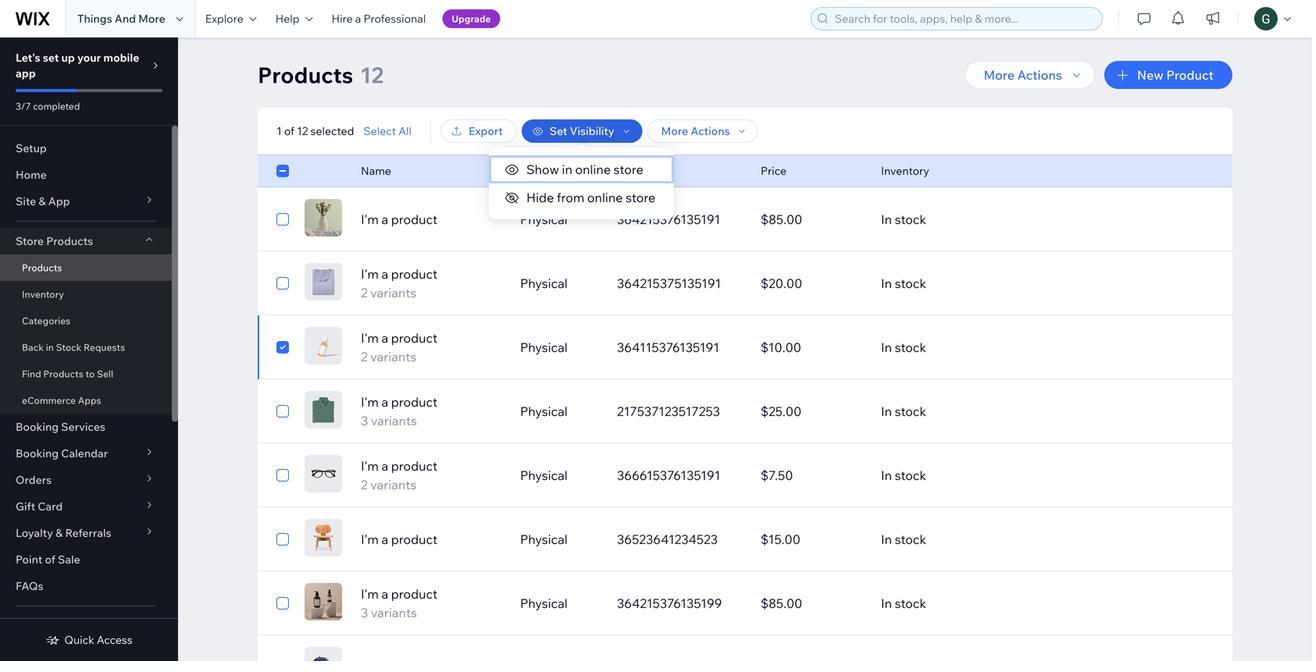 Task type: locate. For each thing, give the bounding box(es) containing it.
physical link for 364215376135199
[[511, 585, 608, 623]]

1 vertical spatial i'm a product 3 variants
[[361, 587, 438, 621]]

online for in
[[575, 162, 611, 177]]

i'm a product for 364215376135191
[[361, 212, 438, 227]]

4 stock from the top
[[895, 404, 926, 419]]

$7.50
[[761, 468, 793, 483]]

products inside find products to sell link
[[43, 368, 83, 380]]

7 in from the top
[[881, 596, 892, 612]]

ecommerce
[[22, 395, 76, 407]]

0 horizontal spatial in
[[46, 342, 54, 353]]

show in online store button
[[489, 155, 674, 184]]

actions
[[1017, 67, 1062, 83], [691, 124, 730, 138]]

1 in stock from the top
[[881, 212, 926, 227]]

hire a professional
[[332, 12, 426, 25]]

3 stock from the top
[[895, 340, 926, 355]]

and
[[115, 12, 136, 25]]

stock for 36523641234523
[[895, 532, 926, 548]]

product for 364115376135191
[[391, 330, 438, 346]]

find products to sell
[[22, 368, 113, 380]]

actions inside button
[[691, 124, 730, 138]]

0 vertical spatial online
[[575, 162, 611, 177]]

point of sale
[[16, 553, 80, 567]]

5 stock from the top
[[895, 468, 926, 483]]

set
[[550, 124, 567, 138]]

364215375135191
[[617, 276, 721, 291]]

5 variants from the top
[[371, 605, 417, 621]]

$85.00 down price
[[761, 212, 802, 227]]

6 stock from the top
[[895, 532, 926, 548]]

6 physical link from the top
[[511, 521, 608, 558]]

store for show in online store
[[614, 162, 643, 177]]

1 vertical spatial $85.00
[[761, 596, 802, 612]]

0 vertical spatial 2
[[361, 285, 368, 301]]

2 i'm a product 3 variants from the top
[[361, 587, 438, 621]]

of for point
[[45, 553, 55, 567]]

$85.00 link down price
[[751, 201, 872, 238]]

in stock for 364215376135191
[[881, 212, 926, 227]]

stock for 364115376135191
[[895, 340, 926, 355]]

actions inside popup button
[[1017, 67, 1062, 83]]

in inside button
[[562, 162, 572, 177]]

in stock link for 364215376135199
[[872, 585, 1167, 623]]

1 vertical spatial online
[[587, 190, 623, 205]]

professional
[[364, 12, 426, 25]]

show in online store
[[526, 162, 643, 177]]

i'm a product 2 variants for 364115376135191
[[361, 330, 438, 365]]

1 $85.00 from the top
[[761, 212, 802, 227]]

inventory
[[881, 164, 929, 178], [22, 289, 64, 300]]

stock for 364215375135191
[[895, 276, 926, 291]]

faqs link
[[0, 573, 172, 600]]

3
[[361, 413, 368, 429], [361, 605, 368, 621]]

1 horizontal spatial in
[[562, 162, 572, 177]]

7 i'm from the top
[[361, 587, 379, 602]]

booking up 'orders' in the bottom left of the page
[[16, 447, 59, 460]]

None checkbox
[[276, 210, 289, 229], [276, 466, 289, 485], [276, 594, 289, 613], [276, 210, 289, 229], [276, 466, 289, 485], [276, 594, 289, 613]]

6 i'm from the top
[[361, 532, 379, 548]]

7 product from the top
[[391, 587, 438, 602]]

a
[[355, 12, 361, 25], [382, 212, 388, 227], [382, 266, 388, 282], [382, 330, 388, 346], [382, 394, 388, 410], [382, 458, 388, 474], [382, 532, 388, 548], [382, 587, 388, 602]]

1 in stock link from the top
[[872, 201, 1167, 238]]

6 in stock link from the top
[[872, 521, 1167, 558]]

store
[[614, 162, 643, 177], [626, 190, 655, 205]]

1 i'm from the top
[[361, 212, 379, 227]]

2 in stock link from the top
[[872, 265, 1167, 302]]

i'm for 364215376135199
[[361, 587, 379, 602]]

1 $85.00 link from the top
[[751, 201, 872, 238]]

booking services
[[16, 420, 105, 434]]

faqs
[[16, 580, 43, 593]]

0 vertical spatial store
[[614, 162, 643, 177]]

in for 364215376135191
[[881, 212, 892, 227]]

in right 'show'
[[562, 162, 572, 177]]

physical for 364215376135191
[[520, 212, 568, 227]]

set visibility
[[550, 124, 614, 138]]

2 i'm a product link from the top
[[351, 530, 511, 549]]

ecommerce apps link
[[0, 387, 172, 414]]

1 vertical spatial $85.00 link
[[751, 585, 872, 623]]

1 vertical spatial store
[[626, 190, 655, 205]]

3 i'm from the top
[[361, 330, 379, 346]]

4 variants from the top
[[370, 477, 417, 493]]

1 vertical spatial &
[[56, 526, 63, 540]]

ecommerce apps
[[22, 395, 101, 407]]

2 booking from the top
[[16, 447, 59, 460]]

booking calendar button
[[0, 441, 172, 467]]

stock for 366615376135191
[[895, 468, 926, 483]]

physical for 217537123517253
[[520, 404, 568, 419]]

366615376135191 link
[[608, 457, 751, 494]]

2 physical link from the top
[[511, 265, 608, 302]]

1 horizontal spatial actions
[[1017, 67, 1062, 83]]

3 product from the top
[[391, 330, 438, 346]]

physical link for 36523641234523
[[511, 521, 608, 558]]

1 i'm a product from the top
[[361, 212, 438, 227]]

3/7 completed
[[16, 100, 80, 112]]

5 i'm from the top
[[361, 458, 379, 474]]

2 horizontal spatial more
[[984, 67, 1015, 83]]

3 2 from the top
[[361, 477, 368, 493]]

in inside sidebar element
[[46, 342, 54, 353]]

& inside dropdown button
[[39, 194, 46, 208]]

setup
[[16, 141, 47, 155]]

back in stock requests link
[[0, 334, 172, 361]]

mobile
[[103, 51, 139, 64]]

2 in stock from the top
[[881, 276, 926, 291]]

2 i'm a product from the top
[[361, 532, 438, 548]]

364215376135199
[[617, 596, 722, 612]]

$85.00 link for 364215376135199
[[751, 585, 872, 623]]

variants for 366615376135191
[[370, 477, 417, 493]]

7 stock from the top
[[895, 596, 926, 612]]

7 physical link from the top
[[511, 585, 608, 623]]

from
[[557, 190, 584, 205]]

i'm
[[361, 212, 379, 227], [361, 266, 379, 282], [361, 330, 379, 346], [361, 394, 379, 410], [361, 458, 379, 474], [361, 532, 379, 548], [361, 587, 379, 602]]

0 horizontal spatial inventory
[[22, 289, 64, 300]]

4 physical from the top
[[520, 404, 568, 419]]

2 i'm from the top
[[361, 266, 379, 282]]

i'm for 364115376135191
[[361, 330, 379, 346]]

1 vertical spatial actions
[[691, 124, 730, 138]]

inventory link
[[0, 281, 172, 308]]

0 vertical spatial booking
[[16, 420, 59, 434]]

in stock link for 366615376135191
[[872, 457, 1167, 494]]

3 for 217537123517253
[[361, 413, 368, 429]]

1 vertical spatial booking
[[16, 447, 59, 460]]

7 in stock from the top
[[881, 596, 926, 612]]

4 i'm from the top
[[361, 394, 379, 410]]

3 in from the top
[[881, 340, 892, 355]]

2 vertical spatial more
[[661, 124, 688, 138]]

apps
[[78, 395, 101, 407]]

i'm a product 3 variants
[[361, 394, 438, 429], [361, 587, 438, 621]]

1 in from the top
[[881, 212, 892, 227]]

i'm a product for 36523641234523
[[361, 532, 438, 548]]

online right from
[[587, 190, 623, 205]]

7 physical from the top
[[520, 596, 568, 612]]

1 vertical spatial of
[[45, 553, 55, 567]]

export button
[[440, 120, 517, 143]]

store down sku
[[626, 190, 655, 205]]

more actions for more actions popup button
[[984, 67, 1062, 83]]

1 horizontal spatial 12
[[360, 61, 384, 89]]

1 stock from the top
[[895, 212, 926, 227]]

0 vertical spatial i'm a product
[[361, 212, 438, 227]]

in stock for 364215376135199
[[881, 596, 926, 612]]

more actions inside popup button
[[984, 67, 1062, 83]]

12 up select
[[360, 61, 384, 89]]

12 right 1
[[297, 124, 308, 138]]

home
[[16, 168, 47, 182]]

things
[[77, 12, 112, 25]]

more actions button
[[965, 61, 1095, 89]]

2 vertical spatial 2
[[361, 477, 368, 493]]

in for 364115376135191
[[881, 340, 892, 355]]

1 variants from the top
[[370, 285, 417, 301]]

2 stock from the top
[[895, 276, 926, 291]]

1 booking from the top
[[16, 420, 59, 434]]

1 vertical spatial in
[[46, 342, 54, 353]]

point
[[16, 553, 42, 567]]

1 vertical spatial i'm a product 2 variants
[[361, 330, 438, 365]]

1 vertical spatial more actions
[[661, 124, 730, 138]]

0 vertical spatial 3
[[361, 413, 368, 429]]

1 i'm a product link from the top
[[351, 210, 511, 229]]

2 2 from the top
[[361, 349, 368, 365]]

product for 217537123517253
[[391, 394, 438, 410]]

1 vertical spatial i'm a product
[[361, 532, 438, 548]]

12
[[360, 61, 384, 89], [297, 124, 308, 138]]

card
[[38, 500, 63, 514]]

upgrade button
[[442, 9, 500, 28]]

3 physical from the top
[[520, 340, 568, 355]]

physical link for 364215375135191
[[511, 265, 608, 302]]

2 in from the top
[[881, 276, 892, 291]]

5 product from the top
[[391, 458, 438, 474]]

of right 1
[[284, 124, 294, 138]]

i'm a product link
[[351, 210, 511, 229], [351, 530, 511, 549]]

home link
[[0, 162, 172, 188]]

4 product from the top
[[391, 394, 438, 410]]

217537123517253 link
[[608, 393, 751, 430]]

0 horizontal spatial more
[[138, 12, 165, 25]]

of inside point of sale 'link'
[[45, 553, 55, 567]]

2 $85.00 from the top
[[761, 596, 802, 612]]

access
[[97, 633, 133, 647]]

site & app button
[[0, 188, 172, 215]]

0 vertical spatial $85.00 link
[[751, 201, 872, 238]]

1 vertical spatial 3
[[361, 605, 368, 621]]

booking down ecommerce at the left
[[16, 420, 59, 434]]

physical link
[[511, 201, 608, 238], [511, 265, 608, 302], [511, 329, 608, 366], [511, 393, 608, 430], [511, 457, 608, 494], [511, 521, 608, 558], [511, 585, 608, 623]]

0 vertical spatial in
[[562, 162, 572, 177]]

5 in stock from the top
[[881, 468, 926, 483]]

1 horizontal spatial &
[[56, 526, 63, 540]]

& inside popup button
[[56, 526, 63, 540]]

more actions
[[984, 67, 1062, 83], [661, 124, 730, 138]]

2 product from the top
[[391, 266, 438, 282]]

hide
[[526, 190, 554, 205]]

1 horizontal spatial more
[[661, 124, 688, 138]]

booking inside dropdown button
[[16, 447, 59, 460]]

3 physical link from the top
[[511, 329, 608, 366]]

booking for booking services
[[16, 420, 59, 434]]

7 in stock link from the top
[[872, 585, 1167, 623]]

up
[[61, 51, 75, 64]]

quick
[[64, 633, 94, 647]]

booking calendar
[[16, 447, 108, 460]]

in stock for 364115376135191
[[881, 340, 926, 355]]

4 in from the top
[[881, 404, 892, 419]]

0 horizontal spatial &
[[39, 194, 46, 208]]

364215376135191 link
[[608, 201, 751, 238]]

2 vertical spatial i'm a product 2 variants
[[361, 458, 438, 493]]

1 physical from the top
[[520, 212, 568, 227]]

2 $85.00 link from the top
[[751, 585, 872, 623]]

0 vertical spatial actions
[[1017, 67, 1062, 83]]

hide from online store button
[[489, 184, 674, 212]]

6 physical from the top
[[520, 532, 568, 548]]

$85.00 down $15.00
[[761, 596, 802, 612]]

i'm a product
[[361, 212, 438, 227], [361, 532, 438, 548]]

app
[[16, 66, 36, 80]]

1 2 from the top
[[361, 285, 368, 301]]

5 physical link from the top
[[511, 457, 608, 494]]

menu
[[489, 155, 674, 212]]

product
[[391, 212, 438, 227], [391, 266, 438, 282], [391, 330, 438, 346], [391, 394, 438, 410], [391, 458, 438, 474], [391, 532, 438, 548], [391, 587, 438, 602]]

1 horizontal spatial more actions
[[984, 67, 1062, 83]]

categories
[[22, 315, 70, 327]]

product for 366615376135191
[[391, 458, 438, 474]]

1 horizontal spatial inventory
[[881, 164, 929, 178]]

None checkbox
[[276, 162, 289, 180], [276, 274, 289, 293], [276, 338, 289, 357], [276, 402, 289, 421], [276, 530, 289, 549], [276, 162, 289, 180], [276, 274, 289, 293], [276, 338, 289, 357], [276, 402, 289, 421], [276, 530, 289, 549]]

0 vertical spatial i'm a product 3 variants
[[361, 394, 438, 429]]

3 in stock link from the top
[[872, 329, 1167, 366]]

online
[[575, 162, 611, 177], [587, 190, 623, 205]]

3 i'm a product 2 variants from the top
[[361, 458, 438, 493]]

i'm a product 2 variants
[[361, 266, 438, 301], [361, 330, 438, 365], [361, 458, 438, 493]]

4 in stock link from the top
[[872, 393, 1167, 430]]

$85.00 link
[[751, 201, 872, 238], [751, 585, 872, 623]]

products up ecommerce apps
[[43, 368, 83, 380]]

products up products link
[[46, 234, 93, 248]]

products down store on the left top of the page
[[22, 262, 62, 274]]

in stock
[[881, 212, 926, 227], [881, 276, 926, 291], [881, 340, 926, 355], [881, 404, 926, 419], [881, 468, 926, 483], [881, 532, 926, 548], [881, 596, 926, 612]]

products 12
[[258, 61, 384, 89]]

back
[[22, 342, 44, 353]]

0 vertical spatial &
[[39, 194, 46, 208]]

5 in stock link from the top
[[872, 457, 1167, 494]]

1 vertical spatial more
[[984, 67, 1015, 83]]

store up hide from online store
[[614, 162, 643, 177]]

more actions inside button
[[661, 124, 730, 138]]

in for 36523641234523
[[881, 532, 892, 548]]

2 physical from the top
[[520, 276, 568, 291]]

1 i'm a product 2 variants from the top
[[361, 266, 438, 301]]

&
[[39, 194, 46, 208], [56, 526, 63, 540]]

inventory inside sidebar element
[[22, 289, 64, 300]]

5 physical from the top
[[520, 468, 568, 483]]

in stock for 366615376135191
[[881, 468, 926, 483]]

more inside popup button
[[984, 67, 1015, 83]]

0 horizontal spatial more actions
[[661, 124, 730, 138]]

1 3 from the top
[[361, 413, 368, 429]]

3 for 364215376135199
[[361, 605, 368, 621]]

more for more actions popup button
[[984, 67, 1015, 83]]

physical for 36523641234523
[[520, 532, 568, 548]]

select all button
[[364, 124, 412, 138]]

variants for 364215375135191
[[370, 285, 417, 301]]

new
[[1137, 67, 1164, 83]]

& right "site"
[[39, 194, 46, 208]]

0 horizontal spatial actions
[[691, 124, 730, 138]]

setup link
[[0, 135, 172, 162]]

4 in stock from the top
[[881, 404, 926, 419]]

physical link for 366615376135191
[[511, 457, 608, 494]]

364115376135191 link
[[608, 329, 751, 366]]

6 in from the top
[[881, 532, 892, 548]]

364115376135191
[[617, 340, 719, 355]]

physical for 364215375135191
[[520, 276, 568, 291]]

select
[[364, 124, 396, 138]]

1 vertical spatial 2
[[361, 349, 368, 365]]

4 physical link from the top
[[511, 393, 608, 430]]

stock for 364215376135191
[[895, 212, 926, 227]]

& right loyalty
[[56, 526, 63, 540]]

sidebar element
[[0, 37, 178, 662]]

0 vertical spatial i'm a product 2 variants
[[361, 266, 438, 301]]

of left sale
[[45, 553, 55, 567]]

calendar
[[61, 447, 108, 460]]

0 vertical spatial i'm a product link
[[351, 210, 511, 229]]

price
[[761, 164, 787, 178]]

1 physical link from the top
[[511, 201, 608, 238]]

in right the back
[[46, 342, 54, 353]]

3 variants from the top
[[371, 413, 417, 429]]

3 in stock from the top
[[881, 340, 926, 355]]

1 vertical spatial 12
[[297, 124, 308, 138]]

0 vertical spatial of
[[284, 124, 294, 138]]

menu containing show in online store
[[489, 155, 674, 212]]

0 vertical spatial $85.00
[[761, 212, 802, 227]]

0 vertical spatial inventory
[[881, 164, 929, 178]]

1 vertical spatial i'm a product link
[[351, 530, 511, 549]]

0 horizontal spatial of
[[45, 553, 55, 567]]

5 in from the top
[[881, 468, 892, 483]]

more inside button
[[661, 124, 688, 138]]

2 variants from the top
[[370, 349, 417, 365]]

1 vertical spatial inventory
[[22, 289, 64, 300]]

1 horizontal spatial of
[[284, 124, 294, 138]]

online up hide from online store
[[575, 162, 611, 177]]

in for 364215375135191
[[881, 276, 892, 291]]

1 i'm a product 3 variants from the top
[[361, 394, 438, 429]]

2 i'm a product 2 variants from the top
[[361, 330, 438, 365]]

2 3 from the top
[[361, 605, 368, 621]]

0 vertical spatial more actions
[[984, 67, 1062, 83]]

$10.00
[[761, 340, 801, 355]]

$85.00 link down the $15.00 link
[[751, 585, 872, 623]]

& for site
[[39, 194, 46, 208]]

in stock for 217537123517253
[[881, 404, 926, 419]]

in stock for 36523641234523
[[881, 532, 926, 548]]

6 in stock from the top
[[881, 532, 926, 548]]



Task type: describe. For each thing, give the bounding box(es) containing it.
physical for 366615376135191
[[520, 468, 568, 483]]

select all
[[364, 124, 412, 138]]

stock for 217537123517253
[[895, 404, 926, 419]]

type
[[520, 164, 545, 178]]

requests
[[84, 342, 125, 353]]

physical link for 217537123517253
[[511, 393, 608, 430]]

name
[[361, 164, 391, 178]]

let's set up your mobile app
[[16, 51, 139, 80]]

3/7
[[16, 100, 31, 112]]

visibility
[[570, 124, 614, 138]]

actions for more actions button
[[691, 124, 730, 138]]

in for stock
[[46, 342, 54, 353]]

sell
[[97, 368, 113, 380]]

online for from
[[587, 190, 623, 205]]

i'm a product link for 364215376135191
[[351, 210, 511, 229]]

217537123517253
[[617, 404, 720, 419]]

quick access
[[64, 633, 133, 647]]

364215376135191
[[617, 212, 720, 227]]

2 for 364115376135191
[[361, 349, 368, 365]]

i'm a product 3 variants for 364215376135199
[[361, 587, 438, 621]]

show
[[526, 162, 559, 177]]

$85.00 for 364215376135199
[[761, 596, 802, 612]]

in stock link for 364215375135191
[[872, 265, 1167, 302]]

stock
[[56, 342, 81, 353]]

sku
[[617, 164, 640, 178]]

36523641234523
[[617, 532, 718, 548]]

1 product from the top
[[391, 212, 438, 227]]

0 vertical spatial more
[[138, 12, 165, 25]]

$15.00
[[761, 532, 801, 548]]

$85.00 for 364215376135191
[[761, 212, 802, 227]]

new product
[[1137, 67, 1214, 83]]

in stock link for 36523641234523
[[872, 521, 1167, 558]]

physical link for 364115376135191
[[511, 329, 608, 366]]

find products to sell link
[[0, 361, 172, 387]]

quick access button
[[46, 633, 133, 647]]

366615376135191
[[617, 468, 720, 483]]

set
[[43, 51, 59, 64]]

product for 364215375135191
[[391, 266, 438, 282]]

product
[[1167, 67, 1214, 83]]

364215376135199 link
[[608, 585, 751, 623]]

i'm a product 3 variants for 217537123517253
[[361, 394, 438, 429]]

let's
[[16, 51, 40, 64]]

variants for 364215376135199
[[371, 605, 417, 621]]

store for hide from online store
[[626, 190, 655, 205]]

help button
[[266, 0, 322, 37]]

product for 364215376135199
[[391, 587, 438, 602]]

in stock for 364215375135191
[[881, 276, 926, 291]]

site & app
[[16, 194, 70, 208]]

loyalty & referrals
[[16, 526, 111, 540]]

hide from online store
[[526, 190, 655, 205]]

physical for 364115376135191
[[520, 340, 568, 355]]

more actions button
[[647, 120, 758, 143]]

i'm a product 2 variants for 364215375135191
[[361, 266, 438, 301]]

hire a professional link
[[322, 0, 435, 37]]

i'm a product 2 variants for 366615376135191
[[361, 458, 438, 493]]

& for loyalty
[[56, 526, 63, 540]]

2 for 366615376135191
[[361, 477, 368, 493]]

gift card
[[16, 500, 63, 514]]

$15.00 link
[[751, 521, 872, 558]]

i'm for 366615376135191
[[361, 458, 379, 474]]

actions for more actions popup button
[[1017, 67, 1062, 83]]

2 for 364215375135191
[[361, 285, 368, 301]]

1
[[276, 124, 282, 138]]

6 product from the top
[[391, 532, 438, 548]]

find
[[22, 368, 41, 380]]

orders
[[16, 473, 52, 487]]

$10.00 link
[[751, 329, 872, 366]]

products inside products link
[[22, 262, 62, 274]]

referrals
[[65, 526, 111, 540]]

things and more
[[77, 12, 165, 25]]

variants for 217537123517253
[[371, 413, 417, 429]]

sale
[[58, 553, 80, 567]]

in for online
[[562, 162, 572, 177]]

$20.00
[[761, 276, 802, 291]]

in for 364215376135199
[[881, 596, 892, 612]]

products link
[[0, 255, 172, 281]]

set visibility button
[[522, 120, 643, 143]]

$25.00 link
[[751, 393, 872, 430]]

explore
[[205, 12, 243, 25]]

i'm for 364215375135191
[[361, 266, 379, 282]]

products inside store products 'popup button'
[[46, 234, 93, 248]]

0 vertical spatial 12
[[360, 61, 384, 89]]

Search for tools, apps, help & more... field
[[830, 8, 1097, 30]]

selected
[[311, 124, 354, 138]]

help
[[275, 12, 300, 25]]

upgrade
[[452, 13, 491, 25]]

in for 217537123517253
[[881, 404, 892, 419]]

more for more actions button
[[661, 124, 688, 138]]

$20.00 link
[[751, 265, 872, 302]]

variants for 364115376135191
[[370, 349, 417, 365]]

stock for 364215376135199
[[895, 596, 926, 612]]

store
[[16, 234, 44, 248]]

gift card button
[[0, 494, 172, 520]]

orders button
[[0, 467, 172, 494]]

in stock link for 217537123517253
[[872, 393, 1167, 430]]

booking for booking calendar
[[16, 447, 59, 460]]

$85.00 link for 364215376135191
[[751, 201, 872, 238]]

physical link for 364215376135191
[[511, 201, 608, 238]]

products up the 1 of 12 selected
[[258, 61, 353, 89]]

$7.50 link
[[751, 457, 872, 494]]

new product button
[[1104, 61, 1233, 89]]

i'm a product link for 36523641234523
[[351, 530, 511, 549]]

store products
[[16, 234, 93, 248]]

categories link
[[0, 308, 172, 334]]

booking services link
[[0, 414, 172, 441]]

point of sale link
[[0, 547, 172, 573]]

hire
[[332, 12, 353, 25]]

your
[[77, 51, 101, 64]]

in for 366615376135191
[[881, 468, 892, 483]]

364215375135191 link
[[608, 265, 751, 302]]

1 of 12 selected
[[276, 124, 354, 138]]

in stock link for 364215376135191
[[872, 201, 1167, 238]]

physical for 364215376135199
[[520, 596, 568, 612]]

0 horizontal spatial 12
[[297, 124, 308, 138]]

i'm for 217537123517253
[[361, 394, 379, 410]]

back in stock requests
[[22, 342, 125, 353]]

in stock link for 364115376135191
[[872, 329, 1167, 366]]

more actions for more actions button
[[661, 124, 730, 138]]

site
[[16, 194, 36, 208]]

of for 1
[[284, 124, 294, 138]]

to
[[86, 368, 95, 380]]

store products button
[[0, 228, 172, 255]]



Task type: vqa. For each thing, say whether or not it's contained in the screenshot.


